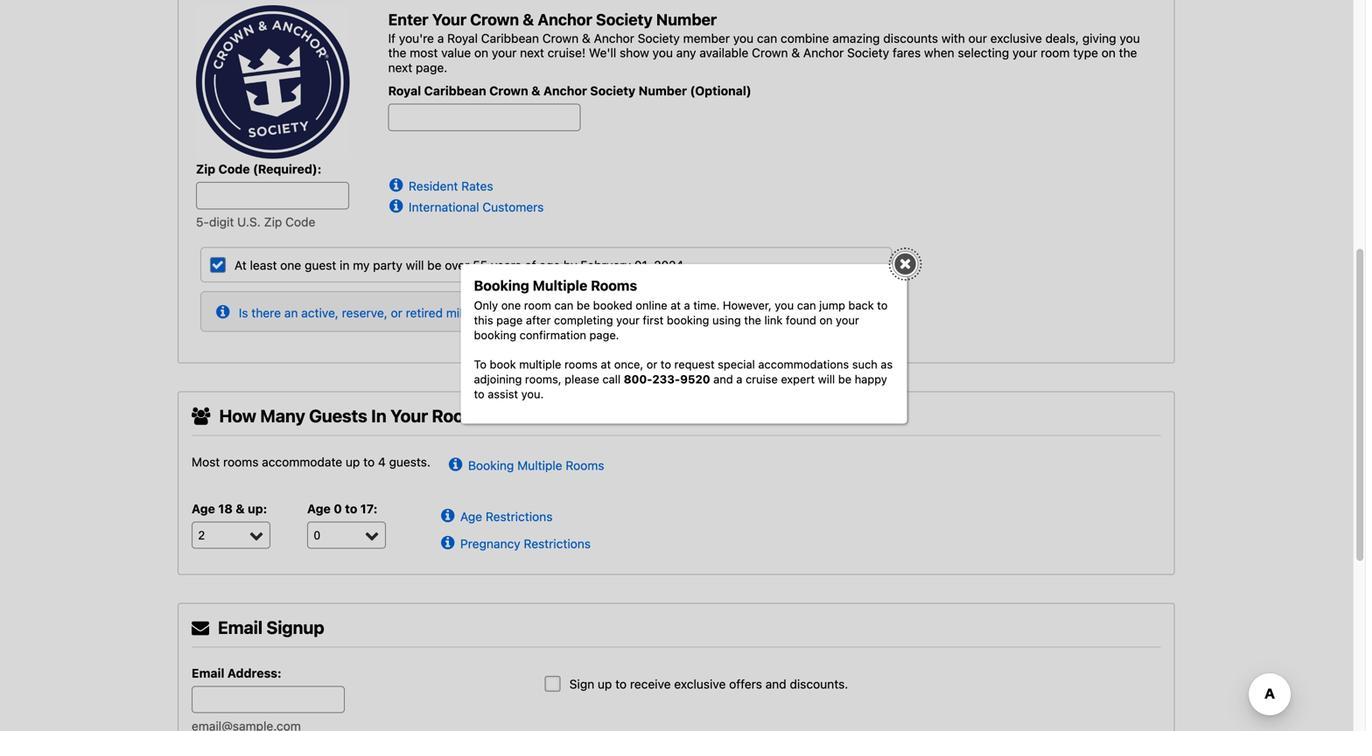 Task type: vqa. For each thing, say whether or not it's contained in the screenshot.
bottommost Royal
yes



Task type: locate. For each thing, give the bounding box(es) containing it.
1 horizontal spatial page.
[[590, 329, 619, 342]]

0 horizontal spatial the
[[388, 46, 407, 60]]

Email Address: email field
[[192, 687, 345, 714]]

0 vertical spatial will
[[406, 258, 424, 273]]

booking multiple rooms down age on the top
[[474, 277, 637, 294]]

1 vertical spatial royal
[[388, 84, 421, 98]]

0 horizontal spatial page.
[[416, 60, 448, 75]]

& up 'we'll' on the top
[[582, 31, 591, 45]]

room down deals,
[[1041, 46, 1070, 60]]

zip right "u.s."
[[264, 215, 282, 229]]

1 vertical spatial a
[[684, 299, 690, 312]]

restrictions up pregnancy restrictions link
[[486, 510, 553, 524]]

0 horizontal spatial a
[[438, 31, 444, 45]]

2 horizontal spatial be
[[838, 373, 852, 386]]

1 vertical spatial zip
[[264, 215, 282, 229]]

0 vertical spatial room
[[1041, 46, 1070, 60]]

2 horizontal spatial on
[[1102, 46, 1116, 60]]

if you're a royal caribbean crown & anchor society
[[388, 31, 680, 45]]

in left my
[[340, 258, 350, 273]]

to left 4
[[363, 455, 375, 469]]

and right offers
[[766, 677, 787, 692]]

0 vertical spatial multiple
[[533, 277, 588, 294]]

deals,
[[1046, 31, 1079, 45]]

booking multiple rooms
[[474, 277, 637, 294], [468, 459, 605, 473]]

the right type at top
[[1119, 46, 1138, 60]]

one right "least"
[[280, 258, 301, 273]]

1 vertical spatial email
[[192, 666, 224, 681]]

at inside to book multiple rooms at once, or to request special accommodations such as adjoining rooms, please call
[[601, 358, 611, 371]]

age up pregnancy
[[460, 510, 482, 524]]

to left receive
[[616, 677, 627, 692]]

after
[[526, 314, 551, 327]]

0 vertical spatial booking
[[667, 314, 710, 327]]

age restrictions
[[460, 510, 553, 524]]

up right sign at the left
[[598, 677, 612, 692]]

2 horizontal spatial can
[[797, 299, 816, 312]]

1 horizontal spatial be
[[577, 299, 590, 312]]

royal up value
[[447, 31, 478, 45]]

link
[[765, 314, 783, 327]]

on
[[474, 46, 489, 60], [1102, 46, 1116, 60], [820, 314, 833, 327]]

your right selecting
[[1013, 46, 1038, 60]]

None text field
[[388, 104, 581, 131]]

exclusive inside member you can combine amazing discounts with our exclusive deals, giving you the most value on your next cruise! we'll show you any available
[[991, 31, 1042, 45]]

1 vertical spatial exclusive
[[674, 677, 726, 692]]

to up 233-
[[661, 358, 671, 371]]

0 horizontal spatial and
[[714, 373, 733, 386]]

on down the jump
[[820, 314, 833, 327]]

info circle image inside international customers link
[[390, 195, 409, 213]]

a down special
[[737, 373, 743, 386]]

1 vertical spatial room
[[524, 299, 551, 312]]

rooms up please
[[565, 358, 598, 371]]

0 vertical spatial in
[[340, 258, 350, 273]]

party?
[[583, 306, 618, 321]]

0 vertical spatial up
[[346, 455, 360, 469]]

be left happy
[[838, 373, 852, 386]]

one
[[280, 258, 301, 273], [501, 299, 521, 312]]

2 horizontal spatial a
[[737, 373, 743, 386]]

will down accommodations
[[818, 373, 835, 386]]

your up value
[[432, 10, 467, 29]]

is
[[239, 306, 248, 321]]

booking down years
[[474, 277, 529, 294]]

0
[[334, 502, 342, 516]]

february
[[581, 258, 631, 273]]

a
[[438, 31, 444, 45], [684, 299, 690, 312], [737, 373, 743, 386]]

number for number
[[656, 10, 717, 29]]

caribbean
[[481, 31, 539, 45], [424, 84, 486, 98]]

rooms inside to book multiple rooms at once, or to request special accommodations such as adjoining rooms, please call
[[565, 358, 598, 371]]

1 vertical spatial page.
[[590, 329, 619, 342]]

1 horizontal spatial up
[[598, 677, 612, 692]]

4
[[378, 455, 386, 469]]

0 vertical spatial exclusive
[[991, 31, 1042, 45]]

crown
[[470, 10, 519, 29], [543, 31, 579, 45], [752, 46, 788, 60], [490, 84, 529, 98]]

on down giving
[[1102, 46, 1116, 60]]

1 vertical spatial rooms
[[223, 455, 259, 469]]

0 vertical spatial rooms
[[591, 277, 637, 294]]

&
[[523, 10, 534, 29], [582, 31, 591, 45], [792, 46, 800, 60], [532, 84, 541, 98], [236, 502, 245, 516]]

email
[[218, 617, 263, 638], [192, 666, 224, 681]]

rooms up booked
[[591, 277, 637, 294]]

1 horizontal spatial code
[[286, 215, 316, 229]]

number down any
[[639, 84, 687, 98]]

rooms
[[565, 358, 598, 371], [223, 455, 259, 469]]

0 horizontal spatial at
[[601, 358, 611, 371]]

age left 18
[[192, 502, 215, 516]]

1 vertical spatial booking multiple rooms
[[468, 459, 605, 473]]

and down special
[[714, 373, 733, 386]]

group
[[196, 162, 1157, 171]]

0 horizontal spatial next
[[388, 60, 413, 75]]

crown down 'combine'
[[752, 46, 788, 60]]

info circle image
[[390, 174, 409, 192], [390, 195, 409, 213], [903, 252, 922, 270], [216, 301, 236, 319], [449, 454, 468, 471], [441, 532, 460, 550]]

0 horizontal spatial be
[[427, 258, 442, 273]]

restrictions down age restrictions
[[524, 537, 591, 551]]

0 vertical spatial rooms
[[565, 358, 598, 371]]

on inside fares when selecting your room type on the next page.
[[1102, 46, 1116, 60]]

800-233-9520 and a cruise expert
[[624, 373, 815, 386]]

the down however,
[[744, 314, 762, 327]]

1 horizontal spatial member
[[683, 31, 730, 45]]

1 vertical spatial restrictions
[[524, 537, 591, 551]]

& right 18
[[236, 502, 245, 516]]

1 horizontal spatial exclusive
[[991, 31, 1042, 45]]

how
[[219, 406, 256, 426]]

Zip Code (Required): text field
[[196, 182, 349, 210]]

you up link
[[775, 299, 794, 312]]

happy
[[855, 373, 887, 386]]

at up call
[[601, 358, 611, 371]]

to right 0
[[345, 502, 357, 516]]

1 horizontal spatial a
[[684, 299, 690, 312]]

page. inside fares when selecting your room type on the next page.
[[416, 60, 448, 75]]

0 horizontal spatial one
[[280, 258, 301, 273]]

0 vertical spatial one
[[280, 258, 301, 273]]

will right the party
[[406, 258, 424, 273]]

exclusive left offers
[[674, 677, 726, 692]]

at least one guest in my party will be over 55 years of age by february 01, 2024.
[[235, 258, 687, 273]]

1 horizontal spatial can
[[757, 31, 778, 45]]

crown up "if you're a royal caribbean crown & anchor society"
[[470, 10, 519, 29]]

0 horizontal spatial or
[[391, 306, 403, 321]]

receive
[[630, 677, 671, 692]]

info circle image inside pregnancy restrictions link
[[441, 532, 460, 550]]

exclusive
[[991, 31, 1042, 45], [674, 677, 726, 692]]

crown up cruise!
[[543, 31, 579, 45]]

info circle image inside resident rates link
[[390, 174, 409, 192]]

if
[[388, 31, 396, 45]]

age
[[540, 258, 560, 273]]

rates
[[462, 179, 493, 193]]

resident rates link
[[390, 174, 493, 194]]

page.
[[416, 60, 448, 75], [590, 329, 619, 342]]

1 horizontal spatial on
[[820, 314, 833, 327]]

number for number (optional)
[[639, 84, 687, 98]]

rooms right most
[[223, 455, 259, 469]]

0 vertical spatial booking multiple rooms
[[474, 277, 637, 294]]

0 vertical spatial booking
[[474, 277, 529, 294]]

caribbean down value
[[424, 84, 486, 98]]

email right envelope image
[[218, 617, 263, 638]]

completing
[[554, 314, 613, 327]]

number up any
[[656, 10, 717, 29]]

offers
[[729, 677, 762, 692]]

member you can combine amazing discounts with our exclusive deals, giving you the most value on your next cruise! we'll show you any available
[[388, 31, 1140, 60]]

booking down this
[[474, 329, 517, 342]]

0 vertical spatial member
[[683, 31, 730, 45]]

back
[[849, 299, 874, 312]]

many
[[260, 406, 305, 426]]

pregnancy restrictions
[[460, 537, 591, 551]]

can up fares when selecting your room type on the next page.
[[757, 31, 778, 45]]

info circle image inside booking multiple rooms link
[[449, 454, 468, 471]]

room up the after
[[524, 299, 551, 312]]

1 vertical spatial number
[[639, 84, 687, 98]]

how many guests in your room? group
[[192, 502, 423, 561]]

your down "if you're a royal caribbean crown & anchor society"
[[492, 46, 517, 60]]

0 horizontal spatial will
[[406, 258, 424, 273]]

code down zip code (required): text field
[[286, 215, 316, 229]]

caribbean down enter your crown & anchor society number
[[481, 31, 539, 45]]

rooms inside booking multiple rooms link
[[566, 459, 605, 473]]

of
[[525, 258, 536, 273]]

member up confirmation
[[491, 306, 538, 321]]

or up 800- on the bottom
[[647, 358, 658, 371]]

booking
[[667, 314, 710, 327], [474, 329, 517, 342]]

can
[[757, 31, 778, 45], [555, 299, 574, 312], [797, 299, 816, 312]]

in
[[340, 258, 350, 273], [541, 306, 551, 321]]

1 vertical spatial one
[[501, 299, 521, 312]]

1 horizontal spatial and
[[766, 677, 787, 692]]

info circle image
[[441, 505, 460, 522]]

your right in
[[391, 406, 428, 426]]

next
[[520, 46, 544, 60], [388, 60, 413, 75]]

the inside fares when selecting your room type on the next page.
[[1119, 46, 1138, 60]]

to inside to book multiple rooms at once, or to request special accommodations such as adjoining rooms, please call
[[661, 358, 671, 371]]

0 horizontal spatial booking
[[474, 329, 517, 342]]

booking up the age restrictions link
[[468, 459, 514, 473]]

0 vertical spatial be
[[427, 258, 442, 273]]

be up completing
[[577, 299, 590, 312]]

the inside member you can combine amazing discounts with our exclusive deals, giving you the most value on your next cruise! we'll show you any available
[[388, 46, 407, 60]]

1 horizontal spatial royal
[[447, 31, 478, 45]]

to right back
[[877, 299, 888, 312]]

booking down time.
[[667, 314, 710, 327]]

booking multiple rooms up age restrictions
[[468, 459, 605, 473]]

2 vertical spatial be
[[838, 373, 852, 386]]

1 vertical spatial and
[[766, 677, 787, 692]]

next down most
[[388, 60, 413, 75]]

or left retired
[[391, 306, 403, 321]]

1 vertical spatial rooms
[[566, 459, 605, 473]]

0 horizontal spatial member
[[491, 306, 538, 321]]

least
[[250, 258, 277, 273]]

0 horizontal spatial on
[[474, 46, 489, 60]]

0 vertical spatial number
[[656, 10, 717, 29]]

0 vertical spatial restrictions
[[486, 510, 553, 524]]

only one room can be booked online at a time. however, you can jump back to this page after completing your first booking using the link found on your booking confirmation page.
[[474, 299, 888, 342]]

can inside member you can combine amazing discounts with our exclusive deals, giving you the most value on your next cruise! we'll show you any available
[[757, 31, 778, 45]]

page. down party?
[[590, 329, 619, 342]]

info circle image inside is there an active, reserve, or retired military member in your party? link
[[216, 301, 236, 319]]

at right online
[[671, 299, 681, 312]]

1 horizontal spatial will
[[818, 373, 835, 386]]

confirmation
[[520, 329, 587, 342]]

over
[[445, 258, 470, 273]]

2024.
[[654, 258, 687, 273]]

info circle image for resident rates
[[390, 174, 409, 192]]

time.
[[694, 299, 720, 312]]

1 horizontal spatial age
[[307, 502, 331, 516]]

multiple up age restrictions
[[518, 459, 563, 473]]

this
[[474, 314, 493, 327]]

a left time.
[[684, 299, 690, 312]]

1 horizontal spatial next
[[520, 46, 544, 60]]

1 vertical spatial booking
[[468, 459, 514, 473]]

a up value
[[438, 31, 444, 45]]

0 vertical spatial or
[[391, 306, 403, 321]]

1 horizontal spatial in
[[541, 306, 551, 321]]

digit
[[209, 215, 234, 229]]

to inside "only one room can be booked online at a time. however, you can jump back to this page after completing your first booking using the link found on your booking confirmation page."
[[877, 299, 888, 312]]

be left over
[[427, 258, 442, 273]]

your
[[432, 10, 467, 29], [391, 406, 428, 426]]

1 horizontal spatial at
[[671, 299, 681, 312]]

selecting
[[958, 46, 1010, 60]]

zip up the 5-
[[196, 162, 215, 176]]

info circle image for booking multiple rooms
[[449, 454, 468, 471]]

exclusive up selecting
[[991, 31, 1042, 45]]

one up the page
[[501, 299, 521, 312]]

in up confirmation
[[541, 306, 551, 321]]

your down back
[[836, 314, 860, 327]]

users image
[[192, 408, 210, 425]]

1 horizontal spatial the
[[744, 314, 762, 327]]

age for age restrictions
[[460, 510, 482, 524]]

up left 4
[[346, 455, 360, 469]]

multiple down age on the top
[[533, 277, 588, 294]]

1 horizontal spatial one
[[501, 299, 521, 312]]

anchor up 'we'll' on the top
[[594, 31, 635, 45]]

1 vertical spatial or
[[647, 358, 658, 371]]

0 vertical spatial email
[[218, 617, 263, 638]]

0 vertical spatial at
[[671, 299, 681, 312]]

next down "if you're a royal caribbean crown & anchor society"
[[520, 46, 544, 60]]

0 horizontal spatial code
[[218, 162, 250, 176]]

royal down most
[[388, 84, 421, 98]]

0 horizontal spatial your
[[391, 406, 428, 426]]

you inside "only one room can be booked online at a time. however, you can jump back to this page after completing your first booking using the link found on your booking confirmation page."
[[775, 299, 794, 312]]

you
[[733, 31, 754, 45], [1120, 31, 1140, 45], [653, 46, 673, 60], [775, 299, 794, 312]]

resident
[[409, 179, 458, 193]]

1 horizontal spatial room
[[1041, 46, 1070, 60]]

code up zip code (required): text field
[[218, 162, 250, 176]]

age left 0
[[307, 502, 331, 516]]

on right value
[[474, 46, 489, 60]]

at
[[671, 299, 681, 312], [601, 358, 611, 371]]

multiple
[[533, 277, 588, 294], [518, 459, 563, 473]]

the down if
[[388, 46, 407, 60]]

1 vertical spatial be
[[577, 299, 590, 312]]

1 horizontal spatial your
[[432, 10, 467, 29]]

1 horizontal spatial rooms
[[565, 358, 598, 371]]

0 horizontal spatial room
[[524, 299, 551, 312]]

society
[[596, 10, 653, 29], [638, 31, 680, 45], [847, 46, 890, 60], [590, 84, 636, 98]]

5-
[[196, 215, 209, 229]]

can up completing
[[555, 299, 574, 312]]

available
[[700, 46, 749, 60]]

royal
[[447, 31, 478, 45], [388, 84, 421, 98]]

to inside will be happy to assist you.
[[474, 388, 485, 401]]

1 vertical spatial will
[[818, 373, 835, 386]]

a inside "only one room can be booked online at a time. however, you can jump back to this page after completing your first booking using the link found on your booking confirmation page."
[[684, 299, 690, 312]]

1 vertical spatial booking
[[474, 329, 517, 342]]

page. down most
[[416, 60, 448, 75]]

email down envelope image
[[192, 666, 224, 681]]

age for age 0 to 17:
[[307, 502, 331, 516]]

in
[[371, 406, 387, 426]]

rooms down please
[[566, 459, 605, 473]]

and
[[714, 373, 733, 386], [766, 677, 787, 692]]

0 horizontal spatial up
[[346, 455, 360, 469]]

2 vertical spatial a
[[737, 373, 743, 386]]

book
[[490, 358, 516, 371]]

military
[[446, 306, 488, 321]]

is there an active, reserve, or retired military member in your party?
[[239, 306, 618, 321]]

1 horizontal spatial zip
[[264, 215, 282, 229]]

0 vertical spatial code
[[218, 162, 250, 176]]

to left assist
[[474, 388, 485, 401]]

& inside how many guests in your room? group
[[236, 502, 245, 516]]

1 horizontal spatial or
[[647, 358, 658, 371]]

age
[[192, 502, 215, 516], [307, 502, 331, 516], [460, 510, 482, 524]]

code
[[218, 162, 250, 176], [286, 215, 316, 229]]

can up found
[[797, 299, 816, 312]]

member up available
[[683, 31, 730, 45]]



Task type: describe. For each thing, give the bounding box(es) containing it.
first
[[643, 314, 664, 327]]

booking multiple rooms inside dialog
[[474, 277, 637, 294]]

age restrictions link
[[441, 505, 553, 524]]

your down booked
[[616, 314, 640, 327]]

room inside "only one room can be booked online at a time. however, you can jump back to this page after completing your first booking using the link found on your booking confirmation page."
[[524, 299, 551, 312]]

accommodate
[[262, 455, 342, 469]]

you.
[[522, 388, 544, 401]]

will inside will be happy to assist you.
[[818, 373, 835, 386]]

to
[[474, 358, 487, 371]]

up:
[[248, 502, 267, 516]]

our
[[969, 31, 987, 45]]

will be happy to assist you.
[[474, 373, 887, 401]]

there
[[252, 306, 281, 321]]

on inside member you can combine amazing discounts with our exclusive deals, giving you the most value on your next cruise! we'll show you any available
[[474, 46, 489, 60]]

anchor down cruise!
[[544, 84, 587, 98]]

email for email address:
[[192, 666, 224, 681]]

your up confirmation
[[554, 306, 579, 321]]

type
[[1074, 46, 1099, 60]]

1 horizontal spatial booking
[[667, 314, 710, 327]]

your inside fares when selecting your room type on the next page.
[[1013, 46, 1038, 60]]

any
[[676, 46, 696, 60]]

restrictions for age restrictions
[[486, 510, 553, 524]]

customers
[[483, 200, 544, 215]]

sign up to receive exclusive offers and discounts.
[[570, 677, 849, 692]]

with
[[942, 31, 966, 45]]

or inside to book multiple rooms at once, or to request special accommodations such as adjoining rooms, please call
[[647, 358, 658, 371]]

age 0 to 17:
[[307, 502, 378, 516]]

1 vertical spatial multiple
[[518, 459, 563, 473]]

adjoining
[[474, 373, 522, 386]]

1 vertical spatial your
[[391, 406, 428, 426]]

55
[[473, 258, 488, 273]]

restrictions for pregnancy restrictions
[[524, 537, 591, 551]]

1 vertical spatial up
[[598, 677, 612, 692]]

next inside fares when selecting your room type on the next page.
[[388, 60, 413, 75]]

resident rates
[[409, 179, 493, 193]]

party
[[373, 258, 403, 273]]

amazing
[[833, 31, 880, 45]]

& down "if you're a royal caribbean crown & anchor society"
[[532, 84, 541, 98]]

years
[[491, 258, 522, 273]]

address:
[[228, 666, 282, 681]]

page. inside "only one room can be booked online at a time. however, you can jump back to this page after completing your first booking using the link found on your booking confirmation page."
[[590, 329, 619, 342]]

info circle image for international customers
[[390, 195, 409, 213]]

crown down "if you're a royal caribbean crown & anchor society"
[[490, 84, 529, 98]]

(required):
[[253, 162, 322, 176]]

800-
[[624, 373, 653, 386]]

be inside will be happy to assist you.
[[838, 373, 852, 386]]

on inside "only one room can be booked online at a time. however, you can jump back to this page after completing your first booking using the link found on your booking confirmation page."
[[820, 314, 833, 327]]

expert
[[781, 373, 815, 386]]

01,
[[635, 258, 651, 273]]

email address:
[[192, 666, 282, 681]]

booked
[[593, 299, 633, 312]]

0 horizontal spatial exclusive
[[674, 677, 726, 692]]

0 vertical spatial caribbean
[[481, 31, 539, 45]]

room inside fares when selecting your room type on the next page.
[[1041, 46, 1070, 60]]

multiple inside dialog
[[533, 277, 588, 294]]

u.s.
[[237, 215, 261, 229]]

1 vertical spatial caribbean
[[424, 84, 486, 98]]

active,
[[301, 306, 339, 321]]

0 horizontal spatial royal
[[388, 84, 421, 98]]

0 horizontal spatial can
[[555, 299, 574, 312]]

value
[[441, 46, 471, 60]]

& up "if you're a royal caribbean crown & anchor society"
[[523, 10, 534, 29]]

guest
[[305, 258, 336, 273]]

room?
[[432, 406, 489, 426]]

email for email signup
[[218, 617, 263, 638]]

found
[[786, 314, 817, 327]]

0 vertical spatial a
[[438, 31, 444, 45]]

pregnancy restrictions link
[[441, 532, 591, 552]]

an
[[284, 306, 298, 321]]

booking multiple rooms link
[[449, 454, 605, 473]]

the inside "only one room can be booked online at a time. however, you can jump back to this page after completing your first booking using the link found on your booking confirmation page."
[[744, 314, 762, 327]]

crown & anchor society
[[752, 46, 890, 60]]

most rooms accommodate up to 4 guests.
[[192, 455, 431, 469]]

0 vertical spatial your
[[432, 10, 467, 29]]

such
[[852, 358, 878, 371]]

member inside member you can combine amazing discounts with our exclusive deals, giving you the most value on your next cruise! we'll show you any available
[[683, 31, 730, 45]]

anchor down 'combine'
[[804, 46, 844, 60]]

as
[[881, 358, 893, 371]]

how many guests in your room?
[[219, 406, 489, 426]]

cruise!
[[548, 46, 586, 60]]

international customers link
[[390, 195, 544, 215]]

most
[[410, 46, 438, 60]]

you're
[[399, 31, 434, 45]]

anchor up cruise!
[[538, 10, 593, 29]]

signup
[[267, 617, 324, 638]]

multiple
[[519, 358, 562, 371]]

your inside member you can combine amazing discounts with our exclusive deals, giving you the most value on your next cruise! we'll show you any available
[[492, 46, 517, 60]]

only
[[474, 299, 498, 312]]

to inside how many guests in your room? group
[[345, 502, 357, 516]]

next inside member you can combine amazing discounts with our exclusive deals, giving you the most value on your next cruise! we'll show you any available
[[520, 46, 544, 60]]

0 vertical spatial royal
[[447, 31, 478, 45]]

zip code (required):
[[196, 162, 322, 176]]

combine
[[781, 31, 829, 45]]

envelope image
[[192, 620, 209, 637]]

show
[[620, 46, 649, 60]]

request
[[675, 358, 715, 371]]

discounts
[[884, 31, 939, 45]]

& down 'combine'
[[792, 46, 800, 60]]

discounts.
[[790, 677, 849, 692]]

guests
[[309, 406, 367, 426]]

info circle image for pregnancy restrictions
[[441, 532, 460, 550]]

1 vertical spatial member
[[491, 306, 538, 321]]

you up available
[[733, 31, 754, 45]]

18
[[218, 502, 233, 516]]

at
[[235, 258, 247, 273]]

rooms,
[[525, 373, 562, 386]]

at inside "only one room can be booked online at a time. however, you can jump back to this page after completing your first booking using the link found on your booking confirmation page."
[[671, 299, 681, 312]]

royal caribbean crown & anchor society number (optional)
[[388, 84, 752, 98]]

accommodations
[[758, 358, 849, 371]]

when
[[924, 46, 955, 60]]

you left any
[[653, 46, 673, 60]]

be inside "only one room can be booked online at a time. however, you can jump back to this page after completing your first booking using the link found on your booking confirmation page."
[[577, 299, 590, 312]]

age for age 18 & up:
[[192, 502, 215, 516]]

to book multiple rooms at once, or to request special accommodations such as adjoining rooms, please call
[[474, 358, 893, 386]]

special
[[718, 358, 755, 371]]

is there an active, reserve, or retired military member in your party? link
[[216, 301, 618, 321]]

0 horizontal spatial in
[[340, 258, 350, 273]]

retired
[[406, 306, 443, 321]]

9520
[[680, 373, 711, 386]]

233-
[[653, 373, 680, 386]]

enter
[[388, 10, 429, 29]]

you right giving
[[1120, 31, 1140, 45]]

reserve,
[[342, 306, 388, 321]]

and inside booking multiple rooms dialog
[[714, 373, 733, 386]]

pregnancy
[[460, 537, 521, 551]]

one inside "only one room can be booked online at a time. however, you can jump back to this page after completing your first booking using the link found on your booking confirmation page."
[[501, 299, 521, 312]]

by
[[564, 258, 577, 273]]

booking inside dialog
[[474, 277, 529, 294]]

0 vertical spatial zip
[[196, 162, 215, 176]]

assist
[[488, 388, 518, 401]]

1 vertical spatial in
[[541, 306, 551, 321]]

1 vertical spatial code
[[286, 215, 316, 229]]

rooms inside booking multiple rooms dialog
[[591, 277, 637, 294]]

booking multiple rooms dialog
[[461, 251, 919, 424]]

sign
[[570, 677, 595, 692]]

fares
[[893, 46, 921, 60]]

fares when selecting your room type on the next page.
[[388, 46, 1138, 75]]

using
[[713, 314, 741, 327]]

my
[[353, 258, 370, 273]]

5-digit u.s. zip code
[[196, 215, 316, 229]]

call
[[603, 373, 621, 386]]

email signup
[[218, 617, 324, 638]]

online
[[636, 299, 668, 312]]

(optional)
[[690, 84, 752, 98]]



